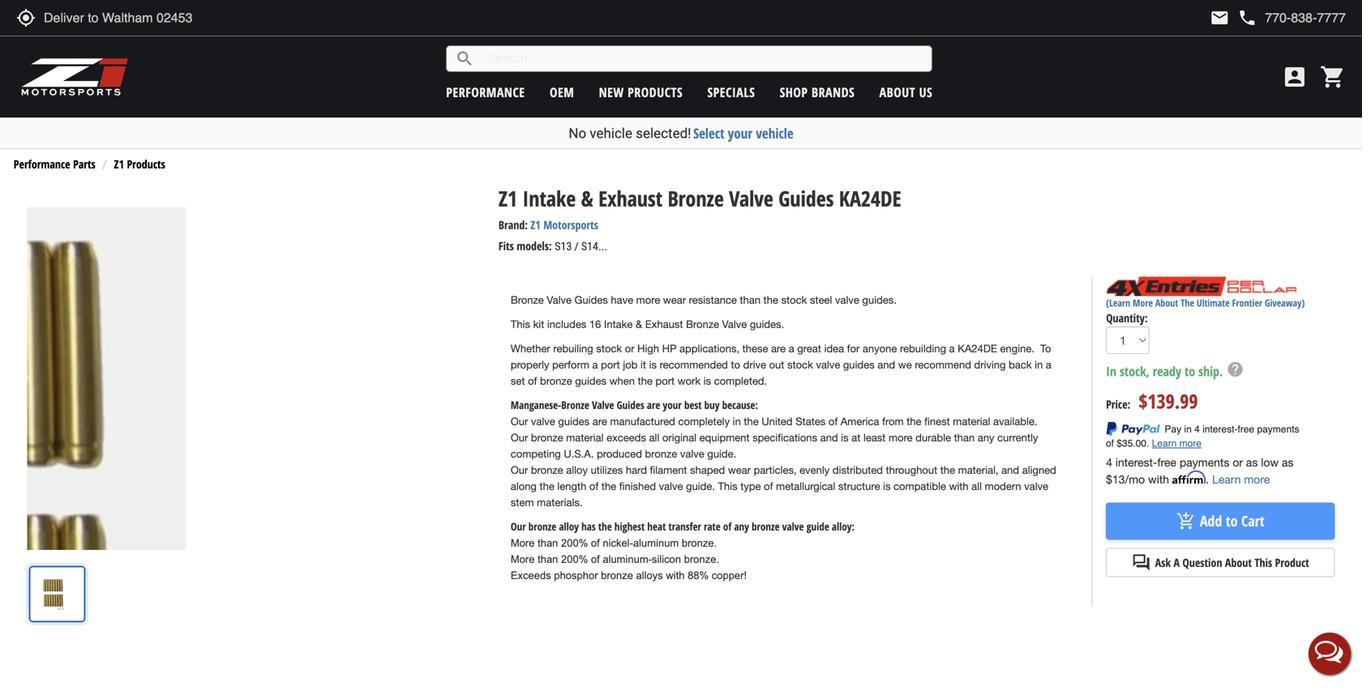 Task type: locate. For each thing, give the bounding box(es) containing it.
are up manufactured
[[647, 398, 660, 413]]

ka24de inside z1 intake & exhaust bronze valve guides ka24de brand: z1 motorsports fits models: s13 / s14...
[[839, 184, 901, 213]]

valve inside the manganese-bronze valve guides are your best buy because: our valve guides are manufactured completely in the united states of america from the finest material available. our bronze material exceeds all original equipment specifications and is at least more durable than any currently competing u.s.a. produced bronze valve guide. our bronze alloy utilizes hard filament shaped wear particles, evenly distributed throughout the material, and aligned along the length of the finished valve guide. this type of metallurgical structure is compatible with all modern valve stem materials.
[[592, 398, 614, 413]]

mail
[[1210, 8, 1229, 28]]

port
[[601, 359, 620, 371], [656, 375, 675, 387]]

bronze
[[540, 375, 572, 387], [531, 432, 563, 444], [645, 448, 677, 460], [531, 464, 563, 477], [528, 520, 556, 534], [752, 520, 780, 534], [601, 570, 633, 582]]

0 vertical spatial z1
[[114, 156, 124, 172]]

all down manufactured
[[649, 432, 659, 444]]

job
[[623, 359, 638, 371]]

learn
[[1212, 473, 1241, 487]]

& inside z1 intake & exhaust bronze valve guides ka24de brand: z1 motorsports fits models: s13 / s14...
[[581, 184, 593, 213]]

of down "utilizes" at the left of the page
[[589, 480, 599, 493]]

0 horizontal spatial z1
[[114, 156, 124, 172]]

any inside the manganese-bronze valve guides are your best buy because: our valve guides are manufactured completely in the united states of america from the finest material available. our bronze material exceeds all original equipment specifications and is at least more durable than any currently competing u.s.a. produced bronze valve guide. our bronze alloy utilizes hard filament shaped wear particles, evenly distributed throughout the material, and aligned along the length of the finished valve guide. this type of metallurgical structure is compatible with all modern valve stem materials.
[[978, 432, 994, 444]]

about inside question_answer ask a question about this product
[[1225, 555, 1252, 571]]

Search search field
[[474, 46, 932, 71]]

1 vertical spatial 200%
[[561, 554, 588, 566]]

whether
[[511, 343, 550, 355]]

bronze down the type
[[752, 520, 780, 534]]

bronze. up '88%'
[[684, 554, 719, 566]]

/mo
[[1125, 473, 1145, 487]]

1 vertical spatial about
[[1155, 296, 1178, 310]]

our inside our bronze alloy has the highest heat transfer rate of any bronze valve guide alloy: more than 200% of nickel-aluminum bronze. more than 200% of aluminum-silicon bronze. exceeds phosphor bronze alloys with 88% copper!
[[511, 520, 526, 534]]

port left job
[[601, 359, 620, 371]]

0 vertical spatial more
[[889, 432, 913, 444]]

interest-
[[1116, 456, 1157, 470]]

more down from
[[889, 432, 913, 444]]

bronze down perform
[[561, 398, 589, 413]]

of down has
[[591, 538, 600, 550]]

z1 left products
[[114, 156, 124, 172]]

manganese-
[[511, 398, 561, 413]]

1 horizontal spatial any
[[978, 432, 994, 444]]

performance parts link
[[14, 156, 96, 172]]

quantity:
[[1106, 311, 1148, 326]]

with inside our bronze alloy has the highest heat transfer rate of any bronze valve guide alloy: more than 200% of nickel-aluminum bronze. more than 200% of aluminum-silicon bronze. exceeds phosphor bronze alloys with 88% copper!
[[666, 570, 685, 582]]

for
[[847, 343, 860, 355]]

exhaust inside z1 intake & exhaust bronze valve guides ka24de brand: z1 motorsports fits models: s13 / s14...
[[598, 184, 663, 213]]

work
[[678, 375, 701, 387]]

shopping_cart
[[1320, 64, 1346, 90]]

1 vertical spatial ka24de
[[958, 343, 997, 355]]

finest
[[924, 415, 950, 428]]

help
[[1226, 361, 1244, 379]]

2 horizontal spatial about
[[1225, 555, 1252, 571]]

valve inside z1 intake & exhaust bronze valve guides ka24de brand: z1 motorsports fits models: s13 / s14...
[[729, 184, 773, 213]]

more
[[1133, 296, 1153, 310], [511, 538, 535, 550], [511, 554, 535, 566]]

type
[[740, 480, 761, 493]]

are up out
[[771, 343, 786, 355]]

alloy
[[566, 464, 588, 477], [559, 520, 579, 534]]

1 horizontal spatial guides.
[[862, 294, 897, 306]]

material
[[953, 415, 990, 428], [566, 432, 604, 444]]

z1 motorsports link
[[530, 217, 598, 233]]

in
[[1035, 359, 1043, 371], [733, 415, 741, 428]]

to up completed.
[[731, 359, 740, 371]]

1 horizontal spatial &
[[636, 318, 642, 331]]

4 interest-free payments or as low as $13 /mo with affirm . learn more
[[1106, 456, 1294, 487]]

guides up u.s.a.
[[558, 415, 590, 428]]

brands
[[812, 84, 855, 101]]

account_box
[[1282, 64, 1308, 90]]

our bronze alloy has the highest heat transfer rate of any bronze valve guide alloy: more than 200% of nickel-aluminum bronze. more than 200% of aluminum-silicon bronze. exceeds phosphor bronze alloys with 88% copper!
[[511, 520, 855, 582]]

price:
[[1106, 397, 1131, 412]]

4
[[1106, 456, 1112, 470]]

1 horizontal spatial or
[[1233, 456, 1243, 470]]

200%
[[561, 538, 588, 550], [561, 554, 588, 566]]

0 vertical spatial stock
[[596, 343, 622, 355]]

0 vertical spatial and
[[878, 359, 895, 371]]

1 vertical spatial port
[[656, 375, 675, 387]]

least
[[863, 432, 886, 444]]

to right add
[[1226, 512, 1238, 532]]

hp
[[662, 343, 677, 355]]

0 horizontal spatial your
[[663, 398, 682, 413]]

1 vertical spatial any
[[734, 520, 749, 534]]

ka24de inside whether rebuiling stock or high hp applications, these are a great idea for anyone rebuilding a ka24de engine.  to properly perform a port job it is recommended to drive out stock valve guides and we recommend driving back in a set of bronze guides when the port work is completed.
[[958, 343, 997, 355]]

0 vertical spatial ka24de
[[839, 184, 901, 213]]

2 vertical spatial z1
[[530, 217, 541, 233]]

z1
[[114, 156, 124, 172], [499, 184, 517, 213], [530, 217, 541, 233]]

shop brands
[[780, 84, 855, 101]]

200% up phosphor
[[561, 554, 588, 566]]

with down 'silicon'
[[666, 570, 685, 582]]

z1 up 'brand:'
[[499, 184, 517, 213]]

valve inside whether rebuiling stock or high hp applications, these are a great idea for anyone rebuilding a ka24de engine.  to properly perform a port job it is recommended to drive out stock valve guides and we recommend driving back in a set of bronze guides when the port work is completed.
[[816, 359, 840, 371]]

are up the exceeds
[[592, 415, 607, 428]]

stock up when
[[596, 343, 622, 355]]

0 vertical spatial intake
[[523, 184, 576, 213]]

or inside 4 interest-free payments or as low as $13 /mo with affirm . learn more
[[1233, 456, 1243, 470]]

0 vertical spatial in
[[1035, 359, 1043, 371]]

of up phosphor
[[591, 554, 600, 566]]

at
[[852, 432, 861, 444]]

1 horizontal spatial ka24de
[[958, 343, 997, 355]]

intake up z1 motorsports link
[[523, 184, 576, 213]]

or up job
[[625, 343, 634, 355]]

ka24de
[[839, 184, 901, 213], [958, 343, 997, 355]]

all down material,
[[972, 480, 982, 493]]

our down stem
[[511, 520, 526, 534]]

1 horizontal spatial guides
[[779, 184, 834, 213]]

0 vertical spatial &
[[581, 184, 593, 213]]

& up motorsports
[[581, 184, 593, 213]]

2 vertical spatial guides
[[558, 415, 590, 428]]

bronze down materials.
[[528, 520, 556, 534]]

$139.99
[[1139, 388, 1198, 415]]

1 vertical spatial all
[[972, 480, 982, 493]]

guides. up anyone
[[862, 294, 897, 306]]

products
[[127, 156, 165, 172]]

1 horizontal spatial as
[[1282, 456, 1294, 470]]

1 our from the top
[[511, 415, 528, 428]]

1 horizontal spatial your
[[728, 124, 753, 143]]

as right the low
[[1282, 456, 1294, 470]]

guides
[[779, 184, 834, 213], [617, 398, 644, 413]]

price: $139.99
[[1106, 388, 1198, 415]]

to
[[1040, 343, 1051, 355]]

0 horizontal spatial or
[[625, 343, 634, 355]]

this down wear
[[718, 480, 738, 493]]

about us link
[[879, 84, 933, 101]]

modern
[[985, 480, 1021, 493]]

whether rebuiling stock or high hp applications, these are a great idea for anyone rebuilding a ka24de engine.  to properly perform a port job it is recommended to drive out stock valve guides and we recommend driving back in a set of bronze guides when the port work is completed.
[[511, 343, 1051, 387]]

alloy down u.s.a.
[[566, 464, 588, 477]]

0 horizontal spatial ka24de
[[839, 184, 901, 213]]

0 horizontal spatial port
[[601, 359, 620, 371]]

a
[[1174, 555, 1180, 571]]

in stock, ready to ship. help
[[1106, 361, 1244, 380]]

guides inside z1 intake & exhaust bronze valve guides ka24de brand: z1 motorsports fits models: s13 / s14...
[[779, 184, 834, 213]]

our down 'manganese-'
[[511, 415, 528, 428]]

exceeds
[[511, 570, 551, 582]]

your
[[728, 124, 753, 143], [663, 398, 682, 413]]

giveaway)
[[1265, 296, 1305, 310]]

particles,
[[754, 464, 797, 477]]

1 vertical spatial z1
[[499, 184, 517, 213]]

0 horizontal spatial and
[[820, 432, 838, 444]]

& down 'guides have more wear'
[[636, 318, 642, 331]]

0 vertical spatial or
[[625, 343, 634, 355]]

alloy inside our bronze alloy has the highest heat transfer rate of any bronze valve guide alloy: more than 200% of nickel-aluminum bronze. more than 200% of aluminum-silicon bronze. exceeds phosphor bronze alloys with 88% copper!
[[559, 520, 579, 534]]

this left kit
[[511, 318, 530, 331]]

evenly
[[800, 464, 830, 477]]

the right has
[[598, 520, 612, 534]]

is right the it
[[649, 359, 657, 371]]

with down material,
[[949, 480, 969, 493]]

the down the it
[[638, 375, 653, 387]]

material up u.s.a.
[[566, 432, 604, 444]]

when
[[609, 375, 635, 387]]

aluminum
[[633, 538, 679, 550]]

guides inside the manganese-bronze valve guides are your best buy because: our valve guides are manufactured completely in the united states of america from the finest material available. our bronze material exceeds all original equipment specifications and is at least more durable than any currently competing u.s.a. produced bronze valve guide. our bronze alloy utilizes hard filament shaped wear particles, evenly distributed throughout the material, and aligned along the length of the finished valve guide. this type of metallurgical structure is compatible with all modern valve stem materials.
[[617, 398, 644, 413]]

manufactured
[[610, 415, 675, 428]]

z1 for intake
[[499, 184, 517, 213]]

exhaust up hp
[[645, 318, 683, 331]]

bronze down perform
[[540, 375, 572, 387]]

and down anyone
[[878, 359, 895, 371]]

materials.
[[537, 497, 583, 509]]

0 horizontal spatial to
[[731, 359, 740, 371]]

alloy inside the manganese-bronze valve guides are your best buy because: our valve guides are manufactured completely in the united states of america from the finest material available. our bronze material exceeds all original equipment specifications and is at least more durable than any currently competing u.s.a. produced bronze valve guide. our bronze alloy utilizes hard filament shaped wear particles, evenly distributed throughout the material, and aligned along the length of the finished valve guide. this type of metallurgical structure is compatible with all modern valve stem materials.
[[566, 464, 588, 477]]

intake down 'guides have more wear'
[[604, 318, 633, 331]]

intake inside z1 intake & exhaust bronze valve guides ka24de brand: z1 motorsports fits models: s13 / s14...
[[523, 184, 576, 213]]

your right select
[[728, 124, 753, 143]]

valve left guide
[[782, 520, 804, 534]]

1 vertical spatial or
[[1233, 456, 1243, 470]]

all
[[649, 432, 659, 444], [972, 480, 982, 493]]

1 vertical spatial &
[[636, 318, 642, 331]]

any right rate
[[734, 520, 749, 534]]

vehicle
[[756, 124, 793, 143], [590, 125, 632, 141]]

new products
[[599, 84, 683, 101]]

our up the along
[[511, 464, 528, 477]]

0 horizontal spatial intake
[[523, 184, 576, 213]]

bronze down competing on the left of page
[[531, 464, 563, 477]]

your left best on the bottom of page
[[663, 398, 682, 413]]

select your vehicle link
[[693, 124, 793, 143]]

0 vertical spatial are
[[771, 343, 786, 355]]

vehicle right no
[[590, 125, 632, 141]]

bronze down bronze valve guides have more wear resistance than the stock steel valve guides.
[[686, 318, 719, 331]]

1 vertical spatial guides
[[617, 398, 644, 413]]

2 horizontal spatial are
[[771, 343, 786, 355]]

0 horizontal spatial guides.
[[750, 318, 784, 331]]

any inside our bronze alloy has the highest heat transfer rate of any bronze valve guide alloy: more than 200% of nickel-aluminum bronze. more than 200% of aluminum-silicon bronze. exceeds phosphor bronze alloys with 88% copper!
[[734, 520, 749, 534]]

the left material,
[[940, 464, 955, 477]]

valve right the steel
[[835, 294, 859, 306]]

0 vertical spatial guides.
[[862, 294, 897, 306]]

z1 up models: in the left of the page
[[530, 217, 541, 233]]

1 vertical spatial your
[[663, 398, 682, 413]]

0 vertical spatial guides
[[779, 184, 834, 213]]

search
[[455, 49, 474, 69]]

guide. down equipment
[[707, 448, 736, 460]]

throughout
[[886, 464, 937, 477]]

valve down 'manganese-'
[[531, 415, 555, 428]]

stock down great
[[787, 359, 813, 371]]

guides down for
[[843, 359, 875, 371]]

valve down select your vehicle link
[[729, 184, 773, 213]]

0 vertical spatial about
[[879, 84, 915, 101]]

exhaust up s14...
[[598, 184, 663, 213]]

of right set
[[528, 375, 537, 387]]

0 horizontal spatial as
[[1246, 456, 1258, 470]]

about left us
[[879, 84, 915, 101]]

0 horizontal spatial more
[[889, 432, 913, 444]]

utilizes
[[591, 464, 623, 477]]

2 horizontal spatial to
[[1226, 512, 1238, 532]]

1 horizontal spatial to
[[1185, 363, 1195, 380]]

performance
[[446, 84, 525, 101]]

2 vertical spatial about
[[1225, 555, 1252, 571]]

structure
[[838, 480, 880, 493]]

our up competing on the left of page
[[511, 432, 528, 444]]

driving
[[974, 359, 1006, 371]]

0 horizontal spatial any
[[734, 520, 749, 534]]

0 vertical spatial 200%
[[561, 538, 588, 550]]

0 vertical spatial than
[[954, 432, 975, 444]]

to inside whether rebuiling stock or high hp applications, these are a great idea for anyone rebuilding a ka24de engine.  to properly perform a port job it is recommended to drive out stock valve guides and we recommend driving back in a set of bronze guides when the port work is completed.
[[731, 359, 740, 371]]

1 vertical spatial in
[[733, 415, 741, 428]]

bronze down select
[[668, 184, 724, 213]]

guides. up these in the right of the page
[[750, 318, 784, 331]]

2 200% from the top
[[561, 554, 588, 566]]

valve down "resistance than"
[[722, 318, 747, 331]]

products
[[628, 84, 683, 101]]

no vehicle selected! select your vehicle
[[569, 124, 793, 143]]

resistance than
[[689, 294, 761, 306]]

in down to
[[1035, 359, 1043, 371]]

z1 products
[[114, 156, 165, 172]]

material right finest
[[953, 415, 990, 428]]

1 horizontal spatial intake
[[604, 318, 633, 331]]

guide.
[[707, 448, 736, 460], [686, 480, 715, 493]]

account_box link
[[1278, 64, 1312, 90]]

1 horizontal spatial stock
[[787, 359, 813, 371]]

out
[[769, 359, 784, 371]]

any left currently
[[978, 432, 994, 444]]

to inside in stock, ready to ship. help
[[1185, 363, 1195, 380]]

guide. down shaped
[[686, 480, 715, 493]]

shop
[[780, 84, 808, 101]]

0 vertical spatial your
[[728, 124, 753, 143]]

0 horizontal spatial guides
[[617, 398, 644, 413]]

bronze up kit
[[511, 294, 544, 306]]

0 horizontal spatial with
[[666, 570, 685, 582]]

the stock
[[763, 294, 807, 306]]

1 horizontal spatial in
[[1035, 359, 1043, 371]]

0 horizontal spatial &
[[581, 184, 593, 213]]

guides down perform
[[575, 375, 607, 387]]

motorsports
[[543, 217, 598, 233]]

about right the question
[[1225, 555, 1252, 571]]

&
[[581, 184, 593, 213], [636, 318, 642, 331]]

0 vertical spatial any
[[978, 432, 994, 444]]

0 horizontal spatial in
[[733, 415, 741, 428]]

3 our from the top
[[511, 464, 528, 477]]

a left great
[[789, 343, 794, 355]]

about left the the
[[1155, 296, 1178, 310]]

bronze.
[[682, 538, 717, 550], [684, 554, 719, 566]]

brand:
[[499, 217, 528, 233]]

a down to
[[1046, 359, 1051, 371]]

1 horizontal spatial with
[[949, 480, 969, 493]]

the inside our bronze alloy has the highest heat transfer rate of any bronze valve guide alloy: more than 200% of nickel-aluminum bronze. more than 200% of aluminum-silicon bronze. exceeds phosphor bronze alloys with 88% copper!
[[598, 520, 612, 534]]

compatible
[[894, 480, 946, 493]]

and down states
[[820, 432, 838, 444]]

4 our from the top
[[511, 520, 526, 534]]

a right perform
[[592, 359, 598, 371]]

phone link
[[1238, 8, 1346, 28]]

2 horizontal spatial with
[[1148, 473, 1169, 487]]

2 horizontal spatial and
[[1001, 464, 1019, 477]]

$13
[[1106, 473, 1125, 487]]

1 as from the left
[[1246, 456, 1258, 470]]

bronze inside z1 intake & exhaust bronze valve guides ka24de brand: z1 motorsports fits models: s13 / s14...
[[668, 184, 724, 213]]

drive
[[743, 359, 766, 371]]

port left work
[[656, 375, 675, 387]]

guides have more wear
[[575, 294, 686, 306]]

1 horizontal spatial about
[[1155, 296, 1178, 310]]

0 horizontal spatial are
[[592, 415, 607, 428]]

hard
[[626, 464, 647, 477]]

1 vertical spatial this
[[718, 480, 738, 493]]

because:
[[722, 398, 758, 413]]

2 horizontal spatial this
[[1255, 555, 1272, 571]]

valve down idea
[[816, 359, 840, 371]]

and up 'modern'
[[1001, 464, 1019, 477]]

or up learn more link
[[1233, 456, 1243, 470]]

or inside whether rebuiling stock or high hp applications, these are a great idea for anyone rebuilding a ka24de engine.  to properly perform a port job it is recommended to drive out stock valve guides and we recommend driving back in a set of bronze guides when the port work is completed.
[[625, 343, 634, 355]]

bronze
[[668, 184, 724, 213], [511, 294, 544, 306], [686, 318, 719, 331], [561, 398, 589, 413]]

200% down has
[[561, 538, 588, 550]]

in inside the manganese-bronze valve guides are your best buy because: our valve guides are manufactured completely in the united states of america from the finest material available. our bronze material exceeds all original equipment specifications and is at least more durable than any currently competing u.s.a. produced bronze valve guide. our bronze alloy utilizes hard filament shaped wear particles, evenly distributed throughout the material, and aligned along the length of the finished valve guide. this type of metallurgical structure is compatible with all modern valve stem materials.
[[733, 415, 741, 428]]

1 vertical spatial alloy
[[559, 520, 579, 534]]

0 vertical spatial this
[[511, 318, 530, 331]]

with down free
[[1148, 473, 1169, 487]]

1 vertical spatial intake
[[604, 318, 633, 331]]

stock
[[596, 343, 622, 355], [787, 359, 813, 371]]

1 horizontal spatial z1
[[499, 184, 517, 213]]

0 horizontal spatial vehicle
[[590, 125, 632, 141]]

bronze up the filament
[[645, 448, 677, 460]]

1 horizontal spatial vehicle
[[756, 124, 793, 143]]

vehicle down shop
[[756, 124, 793, 143]]

bronze. down rate
[[682, 538, 717, 550]]

along
[[511, 480, 537, 493]]



Task type: describe. For each thing, give the bounding box(es) containing it.
bronze inside the manganese-bronze valve guides are your best buy because: our valve guides are manufactured completely in the united states of america from the finest material available. our bronze material exceeds all original equipment specifications and is at least more durable than any currently competing u.s.a. produced bronze valve guide. our bronze alloy utilizes hard filament shaped wear particles, evenly distributed throughout the material, and aligned along the length of the finished valve guide. this type of metallurgical structure is compatible with all modern valve stem materials.
[[561, 398, 589, 413]]

1 vertical spatial guides.
[[750, 318, 784, 331]]

bronze inside whether rebuiling stock or high hp applications, these are a great idea for anyone rebuilding a ka24de engine.  to properly perform a port job it is recommended to drive out stock valve guides and we recommend driving back in a set of bronze guides when the port work is completed.
[[540, 375, 572, 387]]

a up recommend
[[949, 343, 955, 355]]

valve inside our bronze alloy has the highest heat transfer rate of any bronze valve guide alloy: more than 200% of nickel-aluminum bronze. more than 200% of aluminum-silicon bronze. exceeds phosphor bronze alloys with 88% copper!
[[782, 520, 804, 534]]

this kit includes 16 intake & exhaust bronze valve guides.
[[511, 318, 784, 331]]

1 vertical spatial and
[[820, 432, 838, 444]]

mail link
[[1210, 8, 1229, 28]]

alloys
[[636, 570, 663, 582]]

add_shopping_cart
[[1176, 512, 1196, 531]]

1 horizontal spatial port
[[656, 375, 675, 387]]

of inside whether rebuiling stock or high hp applications, these are a great idea for anyone rebuilding a ka24de engine.  to properly perform a port job it is recommended to drive out stock valve guides and we recommend driving back in a set of bronze guides when the port work is completed.
[[528, 375, 537, 387]]

stock,
[[1120, 363, 1150, 380]]

free
[[1157, 456, 1176, 470]]

1 vertical spatial stock
[[787, 359, 813, 371]]

0 vertical spatial bronze.
[[682, 538, 717, 550]]

(learn more about the ultimate frontier giveaway) link
[[1106, 296, 1305, 310]]

0 vertical spatial guides
[[843, 359, 875, 371]]

your inside the manganese-bronze valve guides are your best buy because: our valve guides are manufactured completely in the united states of america from the finest material available. our bronze material exceeds all original equipment specifications and is at least more durable than any currently competing u.s.a. produced bronze valve guide. our bronze alloy utilizes hard filament shaped wear particles, evenly distributed throughout the material, and aligned along the length of the finished valve guide. this type of metallurgical structure is compatible with all modern valve stem materials.
[[663, 398, 682, 413]]

.
[[1206, 473, 1209, 487]]

shop brands link
[[780, 84, 855, 101]]

0 vertical spatial port
[[601, 359, 620, 371]]

1 horizontal spatial material
[[953, 415, 990, 428]]

0 vertical spatial more
[[1133, 296, 1153, 310]]

bronze up competing on the left of page
[[531, 432, 563, 444]]

parts
[[73, 156, 96, 172]]

valve up includes 16
[[547, 294, 572, 306]]

anyone
[[863, 343, 897, 355]]

of down particles,
[[764, 480, 773, 493]]

0 vertical spatial all
[[649, 432, 659, 444]]

performance parts
[[14, 156, 96, 172]]

new
[[599, 84, 624, 101]]

question
[[1183, 555, 1222, 571]]

guides inside the manganese-bronze valve guides are your best buy because: our valve guides are manufactured completely in the united states of america from the finest material available. our bronze material exceeds all original equipment specifications and is at least more durable than any currently competing u.s.a. produced bronze valve guide. our bronze alloy utilizes hard filament shaped wear particles, evenly distributed throughout the material, and aligned along the length of the finished valve guide. this type of metallurgical structure is compatible with all modern valve stem materials.
[[558, 415, 590, 428]]

z1 motorsports logo image
[[20, 57, 129, 97]]

completely
[[678, 415, 730, 428]]

includes 16
[[547, 318, 601, 331]]

2 vertical spatial and
[[1001, 464, 1019, 477]]

from
[[882, 415, 904, 428]]

2 vertical spatial more
[[511, 554, 535, 566]]

performance
[[14, 156, 70, 172]]

2 as from the left
[[1282, 456, 1294, 470]]

question_answer
[[1132, 553, 1151, 573]]

metallurgical
[[776, 480, 835, 493]]

oem
[[550, 84, 574, 101]]

fits
[[499, 238, 514, 254]]

the down because:
[[744, 415, 759, 428]]

finished
[[619, 480, 656, 493]]

kit
[[533, 318, 544, 331]]

u.s.a.
[[564, 448, 594, 460]]

1 vertical spatial exhaust
[[645, 318, 683, 331]]

are inside whether rebuiling stock or high hp applications, these are a great idea for anyone rebuilding a ka24de engine.  to properly perform a port job it is recommended to drive out stock valve guides and we recommend driving back in a set of bronze guides when the port work is completed.
[[771, 343, 786, 355]]

2 vertical spatial are
[[592, 415, 607, 428]]

2 vertical spatial than
[[538, 554, 558, 566]]

more inside 4 interest-free payments or as low as $13 /mo with affirm . learn more
[[1244, 473, 1270, 487]]

applications,
[[680, 343, 739, 355]]

1 vertical spatial are
[[647, 398, 660, 413]]

0 horizontal spatial material
[[566, 432, 604, 444]]

s13
[[555, 240, 572, 253]]

the down "utilizes" at the left of the page
[[601, 480, 616, 493]]

ultimate
[[1197, 296, 1230, 310]]

specials
[[707, 84, 755, 101]]

product
[[1275, 555, 1309, 571]]

it
[[641, 359, 646, 371]]

the inside whether rebuiling stock or high hp applications, these are a great idea for anyone rebuilding a ka24de engine.  to properly perform a port job it is recommended to drive out stock valve guides and we recommend driving back in a set of bronze guides when the port work is completed.
[[638, 375, 653, 387]]

shaped
[[690, 464, 725, 477]]

copper!
[[712, 570, 747, 582]]

z1 products link
[[114, 156, 165, 172]]

bronze down aluminum-
[[601, 570, 633, 582]]

aligned
[[1022, 464, 1056, 477]]

phone
[[1238, 8, 1257, 28]]

1 vertical spatial more
[[511, 538, 535, 550]]

exceeds
[[607, 432, 646, 444]]

valve down original
[[680, 448, 704, 460]]

payments
[[1180, 456, 1229, 470]]

performance link
[[446, 84, 525, 101]]

with inside 4 interest-free payments or as low as $13 /mo with affirm . learn more
[[1148, 473, 1169, 487]]

guide
[[807, 520, 829, 534]]

and inside whether rebuiling stock or high hp applications, these are a great idea for anyone rebuilding a ka24de engine.  to properly perform a port job it is recommended to drive out stock valve guides and we recommend driving back in a set of bronze guides when the port work is completed.
[[878, 359, 895, 371]]

with inside the manganese-bronze valve guides are your best buy because: our valve guides are manufactured completely in the united states of america from the finest material available. our bronze material exceeds all original equipment specifications and is at least more durable than any currently competing u.s.a. produced bronze valve guide. our bronze alloy utilizes hard filament shaped wear particles, evenly distributed throughout the material, and aligned along the length of the finished valve guide. this type of metallurgical structure is compatible with all modern valve stem materials.
[[949, 480, 969, 493]]

0 horizontal spatial stock
[[596, 343, 622, 355]]

1 vertical spatial guide.
[[686, 480, 715, 493]]

of right rate
[[723, 520, 732, 534]]

this inside the manganese-bronze valve guides are your best buy because: our valve guides are manufactured completely in the united states of america from the finest material available. our bronze material exceeds all original equipment specifications and is at least more durable than any currently competing u.s.a. produced bronze valve guide. our bronze alloy utilizes hard filament shaped wear particles, evenly distributed throughout the material, and aligned along the length of the finished valve guide. this type of metallurgical structure is compatible with all modern valve stem materials.
[[718, 480, 738, 493]]

the right from
[[907, 415, 921, 428]]

select
[[693, 124, 725, 143]]

is right structure
[[883, 480, 891, 493]]

0 horizontal spatial this
[[511, 318, 530, 331]]

s14...
[[581, 240, 607, 253]]

(learn more about the ultimate frontier giveaway)
[[1106, 296, 1305, 310]]

back
[[1009, 359, 1032, 371]]

transfer
[[668, 520, 701, 534]]

heat
[[647, 520, 666, 534]]

1 vertical spatial than
[[538, 538, 558, 550]]

phosphor
[[554, 570, 598, 582]]

1 vertical spatial bronze.
[[684, 554, 719, 566]]

valve down the aligned
[[1024, 480, 1048, 493]]

silicon
[[652, 554, 681, 566]]

alloy:
[[832, 520, 855, 534]]

set
[[511, 375, 525, 387]]

add_shopping_cart add to cart
[[1176, 512, 1265, 532]]

this inside question_answer ask a question about this product
[[1255, 555, 1272, 571]]

no
[[569, 125, 586, 141]]

is right work
[[704, 375, 711, 387]]

of right states
[[829, 415, 838, 428]]

(learn
[[1106, 296, 1130, 310]]

rebuilding
[[900, 343, 946, 355]]

shopping_cart link
[[1316, 64, 1346, 90]]

in inside whether rebuiling stock or high hp applications, these are a great idea for anyone rebuilding a ka24de engine.  to properly perform a port job it is recommended to drive out stock valve guides and we recommend driving back in a set of bronze guides when the port work is completed.
[[1035, 359, 1043, 371]]

recommended
[[660, 359, 728, 371]]

ready
[[1153, 363, 1181, 380]]

wear
[[728, 464, 751, 477]]

1 200% from the top
[[561, 538, 588, 550]]

my_location
[[16, 8, 36, 28]]

0 horizontal spatial about
[[879, 84, 915, 101]]

ask
[[1155, 555, 1171, 571]]

vehicle inside no vehicle selected! select your vehicle
[[590, 125, 632, 141]]

competing
[[511, 448, 561, 460]]

united
[[762, 415, 793, 428]]

mail phone
[[1210, 8, 1257, 28]]

is left at
[[841, 432, 849, 444]]

z1 for products
[[114, 156, 124, 172]]

about us
[[879, 84, 933, 101]]

new products link
[[599, 84, 683, 101]]

1 vertical spatial guides
[[575, 375, 607, 387]]

than inside the manganese-bronze valve guides are your best buy because: our valve guides are manufactured completely in the united states of america from the finest material available. our bronze material exceeds all original equipment specifications and is at least more durable than any currently competing u.s.a. produced bronze valve guide. our bronze alloy utilizes hard filament shaped wear particles, evenly distributed throughout the material, and aligned along the length of the finished valve guide. this type of metallurgical structure is compatible with all modern valve stem materials.
[[954, 432, 975, 444]]

valve down the filament
[[659, 480, 683, 493]]

length
[[557, 480, 586, 493]]

great
[[797, 343, 821, 355]]

the up materials.
[[540, 480, 554, 493]]

2 our from the top
[[511, 432, 528, 444]]

in
[[1106, 363, 1117, 380]]

more inside the manganese-bronze valve guides are your best buy because: our valve guides are manufactured completely in the united states of america from the finest material available. our bronze material exceeds all original equipment specifications and is at least more durable than any currently competing u.s.a. produced bronze valve guide. our bronze alloy utilizes hard filament shaped wear particles, evenly distributed throughout the material, and aligned along the length of the finished valve guide. this type of metallurgical structure is compatible with all modern valve stem materials.
[[889, 432, 913, 444]]

rebuiling
[[553, 343, 593, 355]]

0 vertical spatial guide.
[[707, 448, 736, 460]]

1 horizontal spatial all
[[972, 480, 982, 493]]



Task type: vqa. For each thing, say whether or not it's contained in the screenshot.
Cart on the right of page
yes



